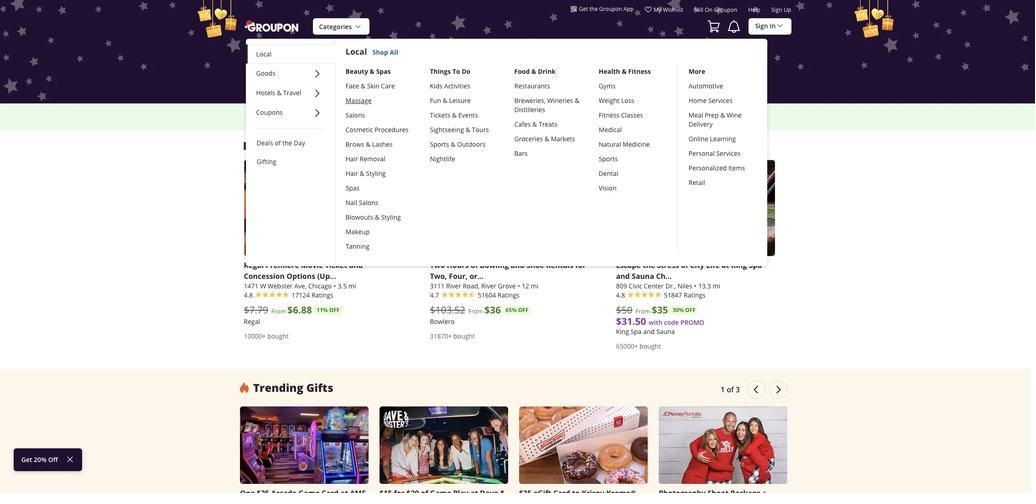 Task type: vqa. For each thing, say whether or not it's contained in the screenshot.
the middle More.
yes



Task type: locate. For each thing, give the bounding box(es) containing it.
0 horizontal spatial ratings
[[312, 291, 333, 300]]

sports & outdoors link
[[430, 137, 504, 152]]

3 from from the left
[[636, 307, 650, 316]]

& up skin
[[370, 67, 375, 76]]

groupon for on
[[714, 6, 738, 13]]

the inside escape the stress of city life at king spa and sauna ch... 809 civic center dr., niles • 13.3 mi
[[643, 260, 655, 271]]

from left $36
[[469, 307, 483, 316]]

1 4.8 from the left
[[244, 291, 253, 300]]

the left stress
[[643, 260, 655, 271]]

king up 65000+
[[616, 328, 629, 336]]

king
[[731, 260, 747, 271], [616, 328, 629, 336]]

0 horizontal spatial prep
[[619, 108, 632, 116]]

1 horizontal spatial fitness
[[628, 67, 651, 76]]

1 off from the left
[[329, 307, 340, 314]]

vision link
[[599, 181, 672, 196]]

0 horizontal spatial promo
[[334, 118, 355, 125]]

get for get the groupon app
[[579, 5, 588, 12]]

& for sports & outdoors
[[451, 140, 456, 149]]

bars
[[515, 149, 528, 158]]

bowling
[[480, 260, 509, 271]]

sign left in
[[755, 21, 768, 30]]

0 horizontal spatial save
[[498, 108, 510, 116]]

from inside $7.79 from $6.88 11% off regal
[[271, 307, 286, 316]]

local
[[346, 46, 367, 57], [256, 50, 272, 58]]

0 horizontal spatial 4.8
[[244, 291, 253, 300]]

on inside prep for thanksgiving! save on home decor, cleaning products, travel, florals & more.
[[696, 108, 703, 116]]

2 horizontal spatial bought
[[640, 342, 661, 351]]

bought right 31870+
[[454, 332, 475, 341]]

services inside personal services link
[[717, 149, 741, 158]]

2 hair from the top
[[346, 169, 358, 178]]

0 horizontal spatial on
[[512, 108, 519, 116]]

0 horizontal spatial mi
[[349, 282, 356, 291]]

1 vertical spatial sports
[[599, 155, 618, 163]]

the for escape
[[643, 260, 655, 271]]

king right at
[[731, 260, 747, 271]]

1 horizontal spatial ratings
[[498, 291, 520, 300]]

sightseeing & tours link
[[430, 123, 504, 137]]

local up beauty
[[346, 46, 367, 57]]

4.8 down 809
[[616, 291, 625, 300]]

fitness up gyms link
[[628, 67, 651, 76]]

get inside button
[[579, 5, 588, 12]]

0 horizontal spatial fitness
[[599, 111, 620, 119]]

0 vertical spatial promo
[[334, 118, 355, 125]]

1 horizontal spatial sign
[[772, 6, 783, 13]]

personalized items
[[689, 164, 745, 172]]

off for 10%
[[298, 108, 307, 116]]

1 horizontal spatial prep
[[705, 111, 719, 119]]

services inside home services link
[[709, 96, 733, 105]]

mi right 13.3 at the right bottom of page
[[713, 282, 720, 291]]

services down online learning link
[[717, 149, 741, 158]]

3 off from the left
[[685, 307, 696, 314]]

sauna up civic
[[632, 271, 654, 281]]

meal prep & wine delivery
[[689, 111, 742, 129]]

regal inside "regal premiere movie ticket and concession options (up... 1471 w webster ave, chicago • 3.5 mi"
[[244, 260, 264, 271]]

prep for thanksgiving! save on home decor, cleaning products, travel, florals & more.
[[619, 108, 762, 125]]

bought right 10000+
[[267, 332, 289, 341]]

coupons link
[[256, 108, 283, 117]]

sports for sports & outdoors
[[430, 140, 449, 149]]

and inside get 10% off activities, beauty, and more. promo
[[359, 108, 369, 116]]

• left 12
[[518, 282, 520, 291]]

on for holidays are here! save on gifts, activities, flowers & more.
[[512, 108, 519, 116]]

spa right at
[[749, 260, 762, 271]]

from for $6.88
[[271, 307, 286, 316]]

& for hotels & travel
[[277, 89, 282, 97]]

products,
[[647, 118, 673, 125]]

from up with
[[636, 307, 650, 316]]

ratings down grove
[[498, 291, 520, 300]]

& left events
[[452, 111, 457, 119]]

2 mi from the left
[[531, 282, 539, 291]]

hair down hair removal
[[346, 169, 358, 178]]

& inside groceries & markets link
[[545, 134, 549, 143]]

off for $36
[[518, 307, 529, 314]]

3 • from the left
[[694, 282, 697, 291]]

0 vertical spatial services
[[709, 96, 733, 105]]

& inside 'tickets & events' link
[[452, 111, 457, 119]]

off right 10%
[[298, 108, 307, 116]]

makeup
[[346, 228, 370, 236]]

• left 13.3 at the right bottom of page
[[694, 282, 697, 291]]

for
[[633, 108, 641, 116], [575, 260, 586, 271]]

save inside holidays are here! save on gifts, activities, flowers & more.
[[498, 108, 510, 116]]

bought down "$31.50 with code promo king spa and sauna"
[[640, 342, 661, 351]]

more. down "decor,"
[[718, 118, 734, 125]]

0 horizontal spatial local
[[256, 50, 272, 58]]

sign left the up on the right of the page
[[772, 6, 783, 13]]

off right 11%
[[329, 307, 340, 314]]

3111
[[430, 282, 445, 291]]

two,
[[430, 271, 447, 281]]

activities,
[[535, 108, 562, 116]]

& inside sightseeing & tours link
[[466, 125, 470, 134]]

bowlero
[[430, 318, 455, 326]]

mi right 12
[[531, 282, 539, 291]]

and down tanning
[[349, 260, 363, 271]]

hair inside 'link'
[[346, 155, 358, 163]]

on left gifts,
[[512, 108, 519, 116]]

automotive link
[[689, 79, 757, 93]]

& inside health & fitness link
[[622, 67, 627, 76]]

local button
[[246, 44, 335, 64]]

& for blowouts & styling
[[375, 213, 380, 222]]

1 vertical spatial promo
[[681, 318, 705, 327]]

& down hair removal
[[360, 169, 364, 178]]

0 horizontal spatial •
[[334, 282, 336, 291]]

1 horizontal spatial spas
[[376, 67, 391, 76]]

2 vertical spatial get
[[21, 456, 32, 465]]

2 4.8 from the left
[[616, 291, 625, 300]]

0 vertical spatial sports
[[430, 140, 449, 149]]

sports up dental
[[599, 155, 618, 163]]

prep down loss at right top
[[619, 108, 632, 116]]

from left $6.88
[[271, 307, 286, 316]]

0 horizontal spatial king
[[616, 328, 629, 336]]

get left 10%
[[275, 108, 284, 116]]

0 horizontal spatial from
[[271, 307, 286, 316]]

0 vertical spatial king
[[731, 260, 747, 271]]

1 horizontal spatial off
[[518, 307, 529, 314]]

off inside get 10% off activities, beauty, and more. promo
[[298, 108, 307, 116]]

2 from from the left
[[469, 307, 483, 316]]

spas up nail
[[346, 184, 360, 192]]

styling down nail salons link
[[381, 213, 401, 222]]

hair
[[346, 155, 358, 163], [346, 169, 358, 178]]

0 vertical spatial fitness
[[628, 67, 651, 76]]

1 horizontal spatial from
[[469, 307, 483, 316]]

1 vertical spatial spas
[[346, 184, 360, 192]]

beauty,
[[337, 108, 357, 116]]

premiere
[[266, 260, 299, 271]]

1 horizontal spatial the
[[590, 5, 598, 12]]

ticket
[[325, 260, 347, 271]]

and left shoe
[[511, 260, 525, 271]]

sports up nightlife
[[430, 140, 449, 149]]

deals of the day
[[257, 139, 305, 147]]

escape
[[616, 260, 641, 271]]

& for tickets & events
[[452, 111, 457, 119]]

1 horizontal spatial sauna
[[657, 328, 675, 336]]

ratings down niles
[[684, 291, 706, 300]]

1 ratings from the left
[[312, 291, 333, 300]]

3 mi from the left
[[713, 282, 720, 291]]

0 horizontal spatial bought
[[267, 332, 289, 341]]

get inside get 10% off activities, beauty, and more. promo
[[275, 108, 284, 116]]

& inside meal prep & wine delivery
[[721, 111, 725, 119]]

face
[[346, 81, 359, 90]]

1 river from the left
[[446, 282, 461, 291]]

1 horizontal spatial •
[[518, 282, 520, 291]]

1 vertical spatial sauna
[[657, 328, 675, 336]]

2 horizontal spatial get
[[579, 5, 588, 12]]

food
[[515, 67, 530, 76]]

$7.79
[[244, 304, 268, 317]]

spas up face & skin care link
[[376, 67, 391, 76]]

1 horizontal spatial more.
[[510, 118, 526, 125]]

& right health on the top right
[[622, 67, 627, 76]]

kids activities link
[[430, 79, 504, 93]]

0 vertical spatial regal
[[244, 260, 264, 271]]

1 vertical spatial salons
[[359, 198, 378, 207]]

and down massage on the left of the page
[[359, 108, 369, 116]]

mi inside two hours of bowling and shoe rentals for two, four, or... 3111 river road, river grove • 12 mi
[[531, 282, 539, 291]]

the inside the get the groupon app button
[[590, 5, 598, 12]]

for down the weight loss link
[[633, 108, 641, 116]]

groupon for the
[[599, 5, 622, 12]]

the left day
[[282, 139, 292, 147]]

& for brows & lashes
[[366, 140, 371, 149]]

shoe
[[527, 260, 544, 271]]

1 horizontal spatial river
[[481, 282, 496, 291]]

health
[[599, 67, 620, 76]]

1 vertical spatial services
[[717, 149, 741, 158]]

& left wine
[[721, 111, 725, 119]]

• inside two hours of bowling and shoe rentals for two, four, or... 3111 river road, river grove • 12 mi
[[518, 282, 520, 291]]

1 horizontal spatial mi
[[531, 282, 539, 291]]

& inside cafes & treats link
[[533, 120, 537, 129]]

of up or...
[[471, 260, 478, 271]]

0 vertical spatial sign
[[772, 6, 783, 13]]

up
[[784, 6, 792, 13]]

treats
[[539, 120, 557, 129]]

& right brows
[[366, 140, 371, 149]]

services down automotive link
[[709, 96, 733, 105]]

promo down 30% off on the bottom right of the page
[[681, 318, 705, 327]]

off inside the "$103.52 from $36 65% off bowlero"
[[518, 307, 529, 314]]

fitness
[[628, 67, 651, 76], [599, 111, 620, 119]]

tickets & events
[[430, 111, 478, 119]]

off inside $7.79 from $6.88 11% off regal
[[329, 307, 340, 314]]

51604 ratings
[[478, 291, 520, 300]]

2 horizontal spatial mi
[[713, 282, 720, 291]]

0 vertical spatial get
[[579, 5, 588, 12]]

& right fun
[[443, 96, 448, 105]]

0 horizontal spatial river
[[446, 282, 461, 291]]

personal
[[689, 149, 715, 158]]

65000+ bought
[[616, 342, 661, 351]]

spa inside escape the stress of city life at king spa and sauna ch... 809 civic center dr., niles • 13.3 mi
[[749, 260, 762, 271]]

1 vertical spatial hair
[[346, 169, 358, 178]]

classes
[[621, 111, 643, 119]]

on for prep for thanksgiving! save on home decor, cleaning products, travel, florals & more.
[[696, 108, 703, 116]]

holidays are here! save on gifts, activities, flowers & more.
[[447, 108, 589, 125]]

and inside escape the stress of city life at king spa and sauna ch... 809 civic center dr., niles • 13.3 mi
[[616, 271, 630, 281]]

fun & leisure link
[[430, 93, 504, 108]]

off right 30%
[[685, 307, 696, 314]]

salons down massage on the left of the page
[[346, 111, 365, 119]]

hair down what's
[[346, 155, 358, 163]]

1 save from the left
[[498, 108, 510, 116]]

nightlife
[[430, 155, 455, 163]]

1 vertical spatial sign
[[755, 21, 768, 30]]

1 horizontal spatial on
[[696, 108, 703, 116]]

save right here!
[[498, 108, 510, 116]]

& inside face & skin care link
[[361, 81, 365, 90]]

& for hair & styling
[[360, 169, 364, 178]]

1 vertical spatial for
[[575, 260, 586, 271]]

2 horizontal spatial ratings
[[684, 291, 706, 300]]

prep up delivery
[[705, 111, 719, 119]]

1 vertical spatial regal
[[244, 318, 260, 326]]

& down the home
[[713, 118, 717, 125]]

& right the food
[[532, 67, 536, 76]]

0 horizontal spatial sauna
[[632, 271, 654, 281]]

1 horizontal spatial groupon
[[599, 5, 622, 12]]

1 vertical spatial the
[[282, 139, 292, 147]]

sign inside button
[[755, 21, 768, 30]]

sell on groupon link
[[694, 6, 738, 17]]

2 vertical spatial the
[[643, 260, 655, 271]]

2 horizontal spatial from
[[636, 307, 650, 316]]

& inside "blowouts & styling" link
[[375, 213, 380, 222]]

river down four,
[[446, 282, 461, 291]]

& right 'cafes'
[[533, 120, 537, 129]]

here!
[[482, 108, 496, 116]]

medical
[[599, 125, 622, 134]]

1 horizontal spatial sports
[[599, 155, 618, 163]]

the for get
[[590, 5, 598, 12]]

home
[[689, 96, 707, 105]]

home services
[[689, 96, 733, 105]]

1 regal from the top
[[244, 260, 264, 271]]

off for $6.88
[[329, 307, 340, 314]]

regal down the '$7.79' in the left bottom of the page
[[244, 318, 260, 326]]

gyms link
[[599, 79, 672, 93]]

health & fitness
[[599, 67, 651, 76]]

salons up blowouts & styling
[[359, 198, 378, 207]]

0 vertical spatial off
[[298, 108, 307, 116]]

2 ratings from the left
[[498, 291, 520, 300]]

& for health & fitness
[[622, 67, 627, 76]]

styling down the removal
[[366, 169, 386, 178]]

0 horizontal spatial off
[[48, 456, 58, 465]]

0 horizontal spatial sports
[[430, 140, 449, 149]]

sauna down code
[[657, 328, 675, 336]]

1 vertical spatial fitness
[[599, 111, 620, 119]]

groupon inside search box
[[521, 74, 547, 83]]

groupon inside button
[[599, 5, 622, 12]]

for inside prep for thanksgiving! save on home decor, cleaning products, travel, florals & more.
[[633, 108, 641, 116]]

& for food & drink
[[532, 67, 536, 76]]

my wishlist link
[[645, 6, 684, 17]]

1 horizontal spatial 4.8
[[616, 291, 625, 300]]

search
[[499, 74, 519, 83]]

gifting
[[257, 157, 276, 166]]

regal up "concession"
[[244, 260, 264, 271]]

1 horizontal spatial king
[[731, 260, 747, 271]]

get for get 10% off activities, beauty, and more. promo
[[275, 108, 284, 116]]

more. down gifts,
[[510, 118, 526, 125]]

2 horizontal spatial the
[[643, 260, 655, 271]]

tickets & events link
[[430, 108, 504, 123]]

1 horizontal spatial promo
[[681, 318, 705, 327]]

0 vertical spatial the
[[590, 5, 598, 12]]

1 horizontal spatial off
[[298, 108, 307, 116]]

& up flowers
[[575, 96, 580, 105]]

1 from from the left
[[271, 307, 286, 316]]

and up 809
[[616, 271, 630, 281]]

0 horizontal spatial off
[[329, 307, 340, 314]]

2 regal from the top
[[244, 318, 260, 326]]

& left tours
[[466, 125, 470, 134]]

of right 'deals'
[[275, 139, 281, 147]]

1 • from the left
[[334, 282, 336, 291]]

0 horizontal spatial groupon
[[521, 74, 547, 83]]

1471
[[244, 282, 259, 291]]

outdoors
[[457, 140, 486, 149]]

& inside hotels & travel button
[[277, 89, 282, 97]]

• left 3.5
[[334, 282, 336, 291]]

groupon image
[[244, 19, 300, 32]]

get the groupon app
[[579, 5, 634, 12]]

& inside beauty & spas link
[[370, 67, 375, 76]]

groceries & markets link
[[515, 132, 588, 146]]

bought for $36
[[454, 332, 475, 341]]

local up goods link at the left top
[[256, 50, 272, 58]]

categories element
[[246, 39, 767, 266]]

wishlist
[[663, 6, 684, 13]]

1 vertical spatial off
[[48, 456, 58, 465]]

dental link
[[599, 166, 672, 181]]

& left travel
[[277, 89, 282, 97]]

0 vertical spatial sauna
[[632, 271, 654, 281]]

hair for hair removal
[[346, 155, 358, 163]]

concession
[[244, 271, 285, 281]]

more. down massage link
[[371, 108, 387, 116]]

4.8 down 1471 at the bottom
[[244, 291, 253, 300]]

the
[[590, 5, 598, 12], [282, 139, 292, 147], [643, 260, 655, 271]]

ratings for $6.88
[[312, 291, 333, 300]]

0 horizontal spatial the
[[282, 139, 292, 147]]

restaurants
[[515, 81, 550, 90]]

0 vertical spatial spa
[[749, 260, 762, 271]]

4.8 for $50
[[616, 291, 625, 300]]

1 horizontal spatial bought
[[454, 332, 475, 341]]

1 vertical spatial get
[[275, 108, 284, 116]]

1 horizontal spatial spa
[[749, 260, 762, 271]]

save for travel,
[[681, 108, 694, 116]]

& down nail salons link
[[375, 213, 380, 222]]

4.8 for $7.79
[[244, 291, 253, 300]]

0 horizontal spatial spa
[[631, 328, 642, 336]]

1 horizontal spatial get
[[275, 108, 284, 116]]

sell
[[694, 6, 704, 13]]

retail
[[689, 178, 705, 187]]

off
[[329, 307, 340, 314], [518, 307, 529, 314], [685, 307, 696, 314]]

1 mi from the left
[[349, 282, 356, 291]]

sports for sports
[[599, 155, 618, 163]]

& inside brows & lashes link
[[366, 140, 371, 149]]

sports & outdoors
[[430, 140, 486, 149]]

regal inside $7.79 from $6.88 11% off regal
[[244, 318, 260, 326]]

two
[[430, 260, 445, 271]]

of left the city
[[681, 260, 688, 271]]

spa up 65000+ bought
[[631, 328, 642, 336]]

1 horizontal spatial save
[[681, 108, 694, 116]]

2 off from the left
[[518, 307, 529, 314]]

0 vertical spatial styling
[[366, 169, 386, 178]]

learning
[[710, 134, 736, 143]]

life
[[706, 260, 720, 271]]

0 horizontal spatial for
[[575, 260, 586, 271]]

2 horizontal spatial more.
[[718, 118, 734, 125]]

promo down the beauty,
[[334, 118, 355, 125]]

30%
[[673, 307, 684, 314]]

& inside the sports & outdoors link
[[451, 140, 456, 149]]

2 river from the left
[[481, 282, 496, 291]]

2 horizontal spatial groupon
[[714, 6, 738, 13]]

& right flowers
[[585, 108, 589, 116]]

& down treats
[[545, 134, 549, 143]]

mi right 3.5
[[349, 282, 356, 291]]

save for more.
[[498, 108, 510, 116]]

1 vertical spatial spa
[[631, 328, 642, 336]]

from inside the "$103.52 from $36 65% off bowlero"
[[469, 307, 483, 316]]

sports inside 'link'
[[599, 155, 618, 163]]

of inside two hours of bowling and shoe rentals for two, four, or... 3111 river road, river grove • 12 mi
[[471, 260, 478, 271]]

& for groceries & markets
[[545, 134, 549, 143]]

0 vertical spatial for
[[633, 108, 641, 116]]

& inside food & drink link
[[532, 67, 536, 76]]

1 vertical spatial king
[[616, 328, 629, 336]]

1 vertical spatial styling
[[381, 213, 401, 222]]

on up florals
[[696, 108, 703, 116]]

regal premiere movie ticket and concession options (up... 1471 w webster ave, chicago • 3.5 mi
[[244, 260, 363, 291]]

notifications inbox image
[[727, 19, 742, 34]]

0 horizontal spatial sign
[[755, 21, 768, 30]]

for right the rentals
[[575, 260, 586, 271]]

hotels
[[256, 89, 275, 97]]

and down with
[[643, 328, 655, 336]]

0 horizontal spatial more.
[[371, 108, 387, 116]]

river up 51604
[[481, 282, 496, 291]]

2 • from the left
[[518, 282, 520, 291]]

on right sell
[[705, 6, 713, 13]]

0 horizontal spatial get
[[21, 456, 32, 465]]

65000+
[[616, 342, 638, 351]]

and inside "$31.50 with code promo king spa and sauna"
[[643, 328, 655, 336]]

& down sightseeing
[[451, 140, 456, 149]]

personalized
[[689, 164, 727, 172]]

deals
[[257, 139, 273, 147]]

mi inside "regal premiere movie ticket and concession options (up... 1471 w webster ave, chicago • 3.5 mi"
[[349, 282, 356, 291]]

fitness down the weight
[[599, 111, 620, 119]]

2 horizontal spatial off
[[685, 307, 696, 314]]

on inside holidays are here! save on gifts, activities, flowers & more.
[[512, 108, 519, 116]]

ratings down chicago
[[312, 291, 333, 300]]

off right 65%
[[518, 307, 529, 314]]

get the groupon app button
[[571, 5, 634, 13]]

2 save from the left
[[681, 108, 694, 116]]

& left skin
[[361, 81, 365, 90]]

king inside "$31.50 with code promo king spa and sauna"
[[616, 328, 629, 336]]

leisure
[[449, 96, 471, 105]]

get left 'app' at the right top of the page
[[579, 5, 588, 12]]

thanksgiving!
[[642, 108, 680, 116]]

from
[[271, 307, 286, 316], [469, 307, 483, 316], [636, 307, 650, 316]]

food & drink link
[[515, 64, 588, 79]]

app
[[624, 5, 634, 12]]

of inside 'categories' element
[[275, 139, 281, 147]]

sell on groupon
[[694, 6, 738, 13]]

& inside hair & styling link
[[360, 169, 364, 178]]

save inside prep for thanksgiving! save on home decor, cleaning products, travel, florals & more.
[[681, 108, 694, 116]]

1 hair from the top
[[346, 155, 358, 163]]

health & fitness link
[[599, 64, 672, 79]]

2 horizontal spatial •
[[694, 282, 697, 291]]

prep for thanksgiving! save on home decor, cleaning products, travel, florals & more. link
[[615, 108, 766, 126]]

spa inside "$31.50 with code promo king spa and sauna"
[[631, 328, 642, 336]]

groceries
[[515, 134, 543, 143]]

off right 20%
[[48, 456, 58, 465]]

& for fun & leisure
[[443, 96, 448, 105]]

0 vertical spatial hair
[[346, 155, 358, 163]]

the left 'app' at the right top of the page
[[590, 5, 598, 12]]

& inside the fun & leisure link
[[443, 96, 448, 105]]

save up travel,
[[681, 108, 694, 116]]

get left 20%
[[21, 456, 32, 465]]

1 horizontal spatial for
[[633, 108, 641, 116]]



Task type: describe. For each thing, give the bounding box(es) containing it.
hair for hair & styling
[[346, 169, 358, 178]]

ch...
[[656, 271, 672, 281]]

• inside "regal premiere movie ticket and concession options (up... 1471 w webster ave, chicago • 3.5 mi"
[[334, 282, 336, 291]]

trending
[[364, 139, 407, 153]]

1
[[721, 385, 725, 395]]

dr.,
[[666, 282, 676, 291]]

sign in button
[[749, 18, 792, 35]]

styling for hair & styling
[[366, 169, 386, 178]]

tanning
[[346, 242, 370, 251]]

more. inside holidays are here! save on gifts, activities, flowers & more.
[[510, 118, 526, 125]]

tours
[[472, 125, 489, 134]]

hotels & travel button
[[246, 84, 335, 103]]

kids
[[430, 81, 443, 90]]

more. inside prep for thanksgiving! save on home decor, cleaning products, travel, florals & more.
[[718, 118, 734, 125]]

holidays
[[447, 108, 470, 116]]

$103.52
[[430, 304, 466, 317]]

$50
[[616, 304, 633, 317]]

12
[[522, 282, 529, 291]]

local link
[[256, 50, 272, 58]]

hours
[[447, 260, 469, 271]]

10000+
[[244, 332, 266, 341]]

are
[[472, 108, 481, 116]]

online learning link
[[689, 132, 757, 146]]

salons link
[[346, 108, 419, 123]]

2 horizontal spatial on
[[705, 6, 713, 13]]

nail salons
[[346, 198, 378, 207]]

medicine
[[623, 140, 650, 149]]

breweries,
[[515, 96, 546, 105]]

1 horizontal spatial local
[[346, 46, 367, 57]]

gyms
[[599, 81, 616, 90]]

services for home services
[[709, 96, 733, 105]]

off for 20%
[[48, 456, 58, 465]]

sign in
[[755, 21, 776, 30]]

sign for sign up
[[772, 6, 783, 13]]

sign for sign in
[[755, 21, 768, 30]]

sightseeing & tours
[[430, 125, 489, 134]]

promo inside get 10% off activities, beauty, and more. promo
[[334, 118, 355, 125]]

promo inside "$31.50 with code promo king spa and sauna"
[[681, 318, 705, 327]]

florals
[[694, 118, 711, 125]]

the inside deals of the day link
[[282, 139, 292, 147]]

3 ratings from the left
[[684, 291, 706, 300]]

from for $36
[[469, 307, 483, 316]]

tanning link
[[346, 239, 419, 254]]

0 vertical spatial salons
[[346, 111, 365, 119]]

get for get 20% off
[[21, 456, 32, 465]]

hotels & travel link
[[256, 89, 301, 97]]

brows & lashes
[[346, 140, 393, 149]]

travel
[[283, 89, 301, 97]]

escape the stress of city life at king spa and sauna ch... 809 civic center dr., niles • 13.3 mi
[[616, 260, 762, 291]]

vision
[[599, 184, 617, 192]]

prep inside meal prep & wine delivery
[[705, 111, 719, 119]]

0 horizontal spatial spas
[[346, 184, 360, 192]]

more. inside get 10% off activities, beauty, and more. promo
[[371, 108, 387, 116]]

& for cafes & treats
[[533, 120, 537, 129]]

fitness classes
[[599, 111, 643, 119]]

shop
[[373, 48, 388, 57]]

home services link
[[689, 93, 757, 108]]

fitness inside 'link'
[[599, 111, 620, 119]]

4.7
[[430, 291, 439, 300]]

search groupon
[[499, 74, 547, 83]]

$6.88
[[288, 304, 312, 317]]

sauna inside "$31.50 with code promo king spa and sauna"
[[657, 328, 675, 336]]

17124
[[292, 291, 310, 300]]

beauty & spas link
[[346, 64, 419, 79]]

809
[[616, 282, 627, 291]]

things to do
[[430, 67, 471, 76]]

ratings for $36
[[498, 291, 520, 300]]

center
[[644, 282, 664, 291]]

of inside escape the stress of city life at king spa and sauna ch... 809 civic center dr., niles • 13.3 mi
[[681, 260, 688, 271]]

0 vertical spatial spas
[[376, 67, 391, 76]]

movie
[[301, 260, 323, 271]]

my wishlist
[[654, 6, 684, 13]]

styling for blowouts & styling
[[381, 213, 401, 222]]

and inside "regal premiere movie ticket and concession options (up... 1471 w webster ave, chicago • 3.5 mi"
[[349, 260, 363, 271]]

do
[[462, 67, 471, 76]]

skin
[[367, 81, 380, 90]]

bought for $6.88
[[267, 332, 289, 341]]

1 of 3
[[721, 385, 740, 395]]

& inside holidays are here! save on gifts, activities, flowers & more.
[[585, 108, 589, 116]]

goods
[[256, 69, 276, 78]]

tickets
[[430, 111, 451, 119]]

Search Groupon search field
[[353, 44, 682, 104]]

cafes
[[515, 120, 531, 129]]

local inside button
[[256, 50, 272, 58]]

automotive
[[689, 81, 723, 90]]

services for personal services
[[717, 149, 741, 158]]

& for beauty & spas
[[370, 67, 375, 76]]

dental
[[599, 169, 619, 178]]

prep inside prep for thanksgiving! save on home decor, cleaning products, travel, florals & more.
[[619, 108, 632, 116]]

& for face & skin care
[[361, 81, 365, 90]]

sauna inside escape the stress of city life at king spa and sauna ch... 809 civic center dr., niles • 13.3 mi
[[632, 271, 654, 281]]

& inside prep for thanksgiving! save on home decor, cleaning products, travel, florals & more.
[[713, 118, 717, 125]]

goods link
[[256, 69, 276, 78]]

coupons button
[[246, 103, 335, 123]]

& for sightseeing & tours
[[466, 125, 470, 134]]

& inside breweries, wineries & distilleries
[[575, 96, 580, 105]]

mi inside escape the stress of city life at king spa and sauna ch... 809 civic center dr., niles • 13.3 mi
[[713, 282, 720, 291]]

for inside two hours of bowling and shoe rentals for two, four, or... 3111 river road, river grove • 12 mi
[[575, 260, 586, 271]]

$31.50 with code promo king spa and sauna
[[616, 315, 705, 336]]

cosmetic procedures link
[[346, 123, 419, 137]]

my
[[654, 6, 662, 13]]

$36
[[485, 304, 501, 317]]

bars link
[[515, 146, 588, 161]]

11%
[[317, 307, 328, 314]]

weight loss
[[599, 96, 635, 105]]

and inside two hours of bowling and shoe rentals for two, four, or... 3111 river road, river grove • 12 mi
[[511, 260, 525, 271]]

meal
[[689, 111, 703, 119]]

fun & leisure
[[430, 96, 471, 105]]

• inside escape the stress of city life at king spa and sauna ch... 809 civic center dr., niles • 13.3 mi
[[694, 282, 697, 291]]

trending gifts
[[253, 380, 333, 396]]

king inside escape the stress of city life at king spa and sauna ch... 809 civic center dr., niles • 13.3 mi
[[731, 260, 747, 271]]

massage link
[[346, 93, 419, 108]]

from inside the from $35
[[636, 307, 650, 316]]

coupons
[[256, 108, 283, 117]]

all
[[390, 48, 398, 57]]

51847 ratings
[[664, 291, 706, 300]]

here's
[[294, 139, 325, 153]]

online learning
[[689, 134, 736, 143]]

of right 1
[[727, 385, 734, 395]]

removal
[[360, 155, 386, 163]]

brows
[[346, 140, 364, 149]]

home
[[704, 108, 720, 116]]

hair & styling link
[[346, 166, 419, 181]]

travel,
[[675, 118, 692, 125]]

breweries, wineries & distilleries
[[515, 96, 580, 114]]

face & skin care
[[346, 81, 395, 90]]

what's
[[328, 139, 361, 153]]

there,
[[258, 138, 292, 153]]

51847
[[664, 291, 682, 300]]

Search Groupon search field
[[353, 70, 682, 89]]



